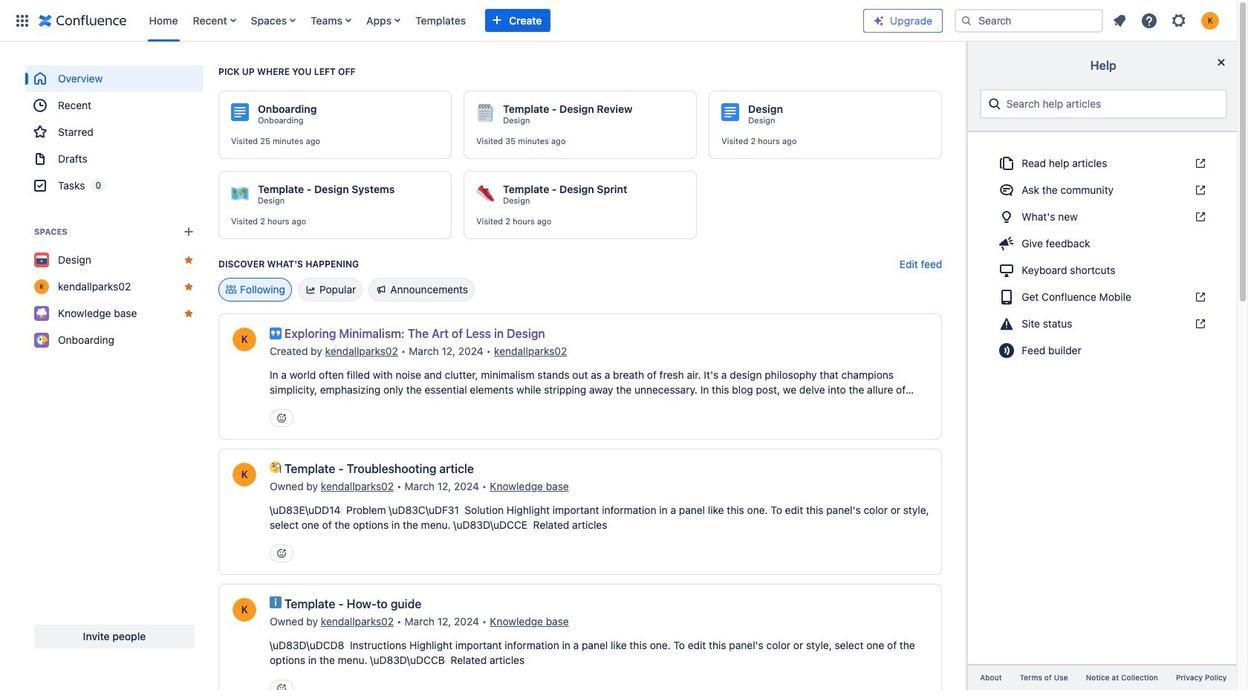 Task type: describe. For each thing, give the bounding box(es) containing it.
settings icon image
[[1170, 12, 1188, 29]]

:athletic_shoe: image
[[476, 184, 494, 202]]

appswitcher icon image
[[13, 12, 31, 29]]

signal icon image
[[998, 342, 1016, 360]]

list for premium image
[[1106, 7, 1228, 34]]

add reaction image for more information about kendallparks02 icon
[[276, 548, 288, 560]]

:face_with_monocle: image
[[270, 461, 282, 473]]

2 more information about kendallparks02 image from the top
[[231, 597, 258, 623]]

shortcut icon image for 'comment icon'
[[1192, 184, 1207, 196]]

your profile and preferences image
[[1202, 12, 1219, 29]]

shortcut icon image for mobile icon
[[1192, 291, 1207, 303]]

shortcut icon image for lightbulb icon
[[1192, 211, 1207, 223]]

Search help articles field
[[1003, 91, 1220, 117]]

add reaction image for 1st more information about kendallparks02 image from the bottom of the page
[[276, 683, 288, 690]]

list for appswitcher icon
[[142, 0, 863, 41]]

global element
[[9, 0, 863, 41]]

1 unstar this space image from the top
[[183, 254, 195, 266]]



Task type: locate. For each thing, give the bounding box(es) containing it.
:notepad_spiral: image
[[476, 104, 494, 122]]

1 shortcut icon image from the top
[[1192, 158, 1207, 169]]

0 vertical spatial more information about kendallparks02 image
[[231, 326, 258, 353]]

0 horizontal spatial list
[[142, 0, 863, 41]]

1 vertical spatial add reaction image
[[276, 548, 288, 560]]

notification icon image
[[1111, 12, 1129, 29]]

create a space image
[[180, 223, 198, 241]]

shortcut icon image for warning icon
[[1192, 318, 1207, 330]]

shortcut icon image for documents icon
[[1192, 158, 1207, 169]]

3 shortcut icon image from the top
[[1192, 211, 1207, 223]]

banner
[[0, 0, 1237, 42]]

screen icon image
[[998, 262, 1016, 279]]

1 add reaction image from the top
[[276, 412, 288, 424]]

Search field
[[955, 9, 1104, 32]]

1 vertical spatial unstar this space image
[[183, 281, 195, 293]]

add reaction image
[[276, 412, 288, 424], [276, 548, 288, 560], [276, 683, 288, 690]]

0 vertical spatial unstar this space image
[[183, 254, 195, 266]]

:face_with_monocle: image
[[270, 461, 282, 473]]

more information about kendallparks02 image
[[231, 461, 258, 488]]

lightbulb icon image
[[998, 208, 1016, 226]]

:athletic_shoe: image
[[476, 184, 494, 202]]

shortcut icon image
[[1192, 158, 1207, 169], [1192, 184, 1207, 196], [1192, 211, 1207, 223], [1192, 291, 1207, 303], [1192, 318, 1207, 330]]

2 shortcut icon image from the top
[[1192, 184, 1207, 196]]

premium image
[[873, 14, 885, 26]]

unstar this space image
[[183, 254, 195, 266], [183, 281, 195, 293]]

help icon image
[[1141, 12, 1158, 29]]

0 vertical spatial add reaction image
[[276, 412, 288, 424]]

4 shortcut icon image from the top
[[1192, 291, 1207, 303]]

2 add reaction image from the top
[[276, 548, 288, 560]]

2 vertical spatial add reaction image
[[276, 683, 288, 690]]

group
[[25, 65, 204, 199]]

1 vertical spatial more information about kendallparks02 image
[[231, 597, 258, 623]]

:notepad_spiral: image
[[476, 104, 494, 122]]

comment icon image
[[998, 181, 1016, 199]]

unstar this space image down create a space icon
[[183, 254, 195, 266]]

1 more information about kendallparks02 image from the top
[[231, 326, 258, 353]]

5 shortcut icon image from the top
[[1192, 318, 1207, 330]]

more information about kendallparks02 image
[[231, 326, 258, 353], [231, 597, 258, 623]]

1 horizontal spatial list
[[1106, 7, 1228, 34]]

close image
[[1213, 54, 1231, 71]]

documents icon image
[[998, 155, 1016, 172]]

None search field
[[955, 9, 1104, 32]]

3 add reaction image from the top
[[276, 683, 288, 690]]

unstar this space image
[[183, 308, 195, 320]]

search image
[[961, 14, 973, 26]]

2 unstar this space image from the top
[[183, 281, 195, 293]]

feedback icon image
[[998, 235, 1016, 253]]

list
[[142, 0, 863, 41], [1106, 7, 1228, 34]]

warning icon image
[[998, 315, 1016, 333]]

:map: image
[[231, 184, 249, 202], [231, 184, 249, 202]]

confluence image
[[39, 12, 127, 29], [39, 12, 127, 29]]

mobile icon image
[[998, 288, 1016, 306]]

:information_source: image
[[270, 597, 282, 609], [270, 597, 282, 609]]

add reaction image for 2nd more information about kendallparks02 image from the bottom of the page
[[276, 412, 288, 424]]

unstar this space image up unstar this space icon
[[183, 281, 195, 293]]



Task type: vqa. For each thing, say whether or not it's contained in the screenshot.
Submit
no



